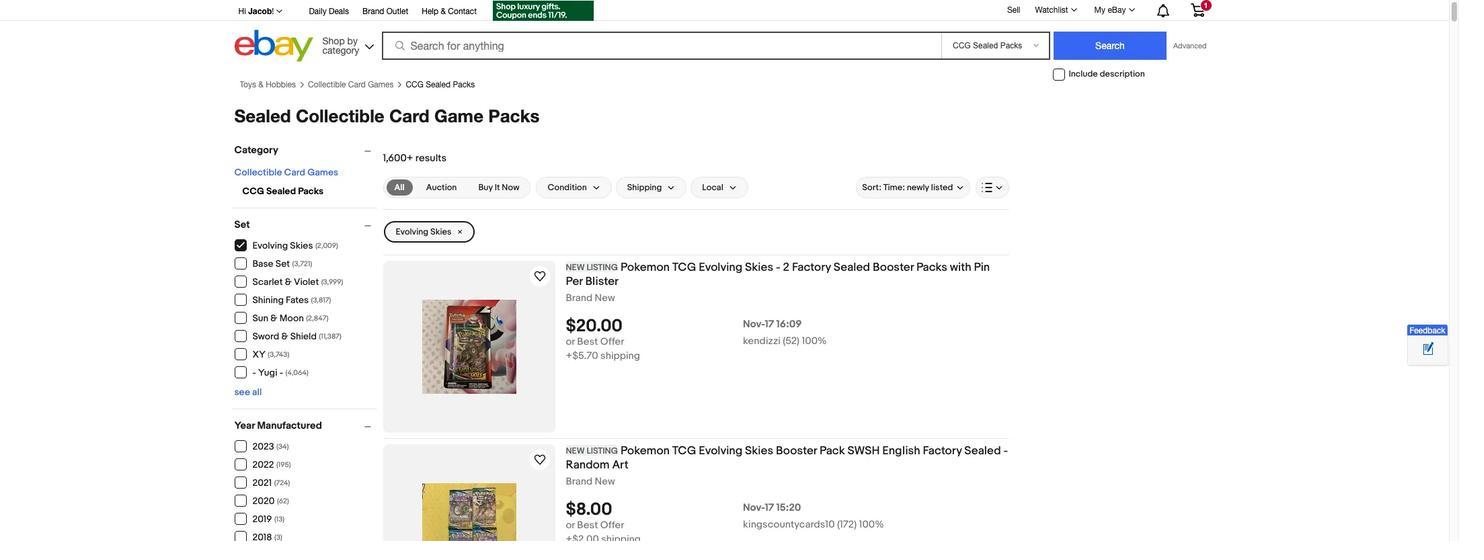 Task type: vqa. For each thing, say whether or not it's contained in the screenshot.
COLLECTIBLES link at left bottom
no



Task type: locate. For each thing, give the bounding box(es) containing it.
1 vertical spatial or
[[566, 519, 575, 532]]

2 vertical spatial collectible
[[234, 167, 282, 178]]

shop by category button
[[316, 30, 377, 59]]

1 listing from the top
[[587, 262, 618, 273]]

2 best from the top
[[577, 519, 598, 532]]

shining fates (3,817)
[[253, 295, 331, 306]]

collectible down category
[[308, 80, 346, 89]]

1 vertical spatial brand
[[566, 292, 593, 305]]

offer inside nov-17 16:09 or best offer
[[601, 336, 625, 349]]

17 for $20.00
[[765, 318, 774, 331]]

new down blister
[[595, 292, 615, 305]]

0 horizontal spatial booster
[[776, 445, 817, 458]]

100%
[[802, 335, 827, 348], [859, 519, 884, 531]]

watchlist
[[1036, 5, 1069, 15]]

17
[[765, 318, 774, 331], [765, 502, 774, 515]]

toys & hobbies
[[240, 80, 296, 89]]

1 horizontal spatial card
[[348, 80, 366, 89]]

collectible up category dropdown button
[[296, 106, 385, 126]]

evolving skies
[[396, 227, 452, 237]]

violet
[[294, 277, 319, 288]]

1 horizontal spatial booster
[[873, 261, 914, 274]]

1 vertical spatial offer
[[601, 519, 625, 532]]

1 vertical spatial 100%
[[859, 519, 884, 531]]

card down category dropdown button
[[284, 167, 305, 178]]

1 horizontal spatial 100%
[[859, 519, 884, 531]]

1 horizontal spatial ccg sealed packs
[[406, 80, 475, 89]]

1 vertical spatial brand new
[[566, 476, 615, 488]]

0 vertical spatial factory
[[792, 261, 831, 274]]

1 vertical spatial best
[[577, 519, 598, 532]]

1 vertical spatial 17
[[765, 502, 774, 515]]

brand new down random
[[566, 476, 615, 488]]

new listing up blister
[[566, 262, 618, 273]]

new listing inside pokemon tcg evolving skies - 2 factory sealed booster packs with pin per blister heading
[[566, 262, 618, 273]]

Search for anything text field
[[384, 33, 939, 59]]

listing up random
[[587, 446, 618, 457]]

0 vertical spatial nov-
[[743, 318, 765, 331]]

tcg up nov-17 16:09 or best offer
[[673, 261, 697, 274]]

xy
[[253, 349, 266, 361]]

sealed inside "pokemon tcg evolving skies - 2 factory sealed booster packs with pin per blister"
[[834, 261, 871, 274]]

(13)
[[274, 516, 285, 524]]

(195)
[[276, 461, 291, 470]]

17 left 15:20 at the right of page
[[765, 502, 774, 515]]

ccg
[[406, 80, 424, 89], [243, 186, 264, 197]]

2 new listing from the top
[[566, 446, 618, 457]]

watchlist link
[[1028, 2, 1083, 18]]

games up 'sealed collectible card game packs'
[[368, 80, 394, 89]]

2023 (34)
[[253, 442, 289, 453]]

& right help
[[441, 7, 446, 16]]

or
[[566, 336, 575, 349], [566, 519, 575, 532]]

1 vertical spatial pokemon
[[621, 445, 670, 458]]

0 vertical spatial listing
[[587, 262, 618, 273]]

2021
[[253, 478, 272, 489]]

1 pokemon from the top
[[621, 261, 670, 274]]

tcg inside pokemon tcg evolving skies booster pack swsh english factory sealed - random art
[[673, 445, 697, 458]]

0 horizontal spatial card
[[284, 167, 305, 178]]

pack
[[820, 445, 845, 458]]

help & contact
[[422, 7, 477, 16]]

set button
[[234, 219, 377, 231]]

offer down art
[[601, 519, 625, 532]]

2 vertical spatial brand
[[566, 476, 593, 488]]

new up random
[[566, 446, 585, 457]]

- yugi - (4,064)
[[253, 368, 309, 379]]

0 vertical spatial tcg
[[673, 261, 697, 274]]

factory inside pokemon tcg evolving skies booster pack swsh english factory sealed - random art
[[923, 445, 962, 458]]

1 horizontal spatial games
[[368, 80, 394, 89]]

2023
[[253, 442, 274, 453]]

& left shield in the bottom of the page
[[281, 331, 288, 343]]

(34)
[[277, 443, 289, 452]]

0 vertical spatial card
[[348, 80, 366, 89]]

watch pokemon tcg evolving skies - 2 factory sealed booster packs with pin per blister image
[[532, 268, 548, 284]]

sealed collectible card game packs
[[234, 106, 540, 126]]

kingscountycards10 (172) 100%
[[743, 519, 884, 531]]

ccg sealed packs
[[406, 80, 475, 89], [243, 186, 324, 197]]

new listing for $8.00
[[566, 446, 618, 457]]

0 vertical spatial ccg
[[406, 80, 424, 89]]

1 17 from the top
[[765, 318, 774, 331]]

none submit inside shop by category banner
[[1054, 32, 1167, 60]]

100% right (172)
[[859, 519, 884, 531]]

0 horizontal spatial factory
[[792, 261, 831, 274]]

packs left "with"
[[917, 261, 948, 274]]

new listing inside pokemon tcg evolving skies booster pack swsh english factory sealed - random art heading
[[566, 446, 618, 457]]

(2,009)
[[315, 242, 338, 251]]

all
[[252, 387, 262, 398]]

2022 (195)
[[253, 460, 291, 471]]

100% inside kendizzi (52) 100% +$5.70 shipping
[[802, 335, 827, 348]]

0 horizontal spatial games
[[308, 167, 338, 178]]

factory inside "pokemon tcg evolving skies - 2 factory sealed booster packs with pin per blister"
[[792, 261, 831, 274]]

pokemon tcg evolving skies - 2 factory sealed booster packs with pin per blister
[[566, 261, 990, 289]]

2 17 from the top
[[765, 502, 774, 515]]

pokemon inside pokemon tcg evolving skies booster pack swsh english factory sealed - random art
[[621, 445, 670, 458]]

new listing
[[566, 262, 618, 273], [566, 446, 618, 457]]

1 vertical spatial nov-
[[743, 502, 765, 515]]

1 nov- from the top
[[743, 318, 765, 331]]

daily deals
[[309, 7, 349, 16]]

brand outlet
[[363, 7, 408, 16]]

0 vertical spatial brand new
[[566, 292, 615, 305]]

collectible down the category
[[234, 167, 282, 178]]

booster
[[873, 261, 914, 274], [776, 445, 817, 458]]

with
[[950, 261, 972, 274]]

offer
[[601, 336, 625, 349], [601, 519, 625, 532]]

new up 'per'
[[566, 262, 585, 273]]

nov- for $8.00
[[743, 502, 765, 515]]

1 vertical spatial card
[[389, 106, 430, 126]]

100% right the "(52)"
[[802, 335, 827, 348]]

17 for $8.00
[[765, 502, 774, 515]]

factory right 2
[[792, 261, 831, 274]]

2021 (724)
[[253, 478, 290, 489]]

0 vertical spatial 17
[[765, 318, 774, 331]]

offer up shipping
[[601, 336, 625, 349]]

0 vertical spatial new listing
[[566, 262, 618, 273]]

& right toys
[[258, 80, 264, 89]]

1 vertical spatial tcg
[[673, 445, 697, 458]]

1 new listing from the top
[[566, 262, 618, 273]]

2 or from the top
[[566, 519, 575, 532]]

1 vertical spatial ccg
[[243, 186, 264, 197]]

2 horizontal spatial card
[[389, 106, 430, 126]]

tcg for $20.00
[[673, 261, 697, 274]]

pokemon inside "pokemon tcg evolving skies - 2 factory sealed booster packs with pin per blister"
[[621, 261, 670, 274]]

None submit
[[1054, 32, 1167, 60]]

shipping button
[[616, 177, 687, 198]]

collectible card games link
[[308, 80, 394, 89], [234, 167, 338, 178]]

1 best from the top
[[577, 336, 598, 349]]

0 vertical spatial brand
[[363, 7, 384, 16]]

1 offer from the top
[[601, 336, 625, 349]]

listing up blister
[[587, 262, 618, 273]]

listing inside pokemon tcg evolving skies booster pack swsh english factory sealed - random art heading
[[587, 446, 618, 457]]

1 vertical spatial factory
[[923, 445, 962, 458]]

& for help
[[441, 7, 446, 16]]

pin
[[974, 261, 990, 274]]

0 vertical spatial 100%
[[802, 335, 827, 348]]

& for sword
[[281, 331, 288, 343]]

main content
[[383, 138, 1009, 542]]

brand
[[363, 7, 384, 16], [566, 292, 593, 305], [566, 476, 593, 488]]

base
[[253, 259, 274, 270]]

it
[[495, 182, 500, 193]]

0 vertical spatial set
[[234, 219, 250, 231]]

pokemon tcg evolving skies - 2 factory sealed booster packs with pin per blister heading
[[566, 261, 990, 289]]

help
[[422, 7, 439, 16]]

shining
[[253, 295, 284, 306]]

100% for kendizzi (52) 100% +$5.70 shipping
[[802, 335, 827, 348]]

or down random
[[566, 519, 575, 532]]

0 horizontal spatial 100%
[[802, 335, 827, 348]]

1 tcg from the top
[[673, 261, 697, 274]]

set
[[234, 219, 250, 231], [276, 259, 290, 270]]

1 brand new from the top
[[566, 292, 615, 305]]

(2,847)
[[306, 314, 329, 323]]

2 tcg from the top
[[673, 445, 697, 458]]

pokemon
[[621, 261, 670, 274], [621, 445, 670, 458]]

card down category
[[348, 80, 366, 89]]

include
[[1069, 69, 1098, 80]]

ccg sealed packs link
[[406, 80, 475, 89]]

best inside the nov-17 15:20 or best offer
[[577, 519, 598, 532]]

skies inside pokemon tcg evolving skies booster pack swsh english factory sealed - random art
[[745, 445, 774, 458]]

ccg sealed packs up game
[[406, 80, 475, 89]]

& for sun
[[271, 313, 278, 324]]

sealed
[[426, 80, 451, 89], [234, 106, 291, 126], [266, 186, 296, 197], [834, 261, 871, 274], [965, 445, 1001, 458]]

- inside pokemon tcg evolving skies booster pack swsh english factory sealed - random art
[[1004, 445, 1008, 458]]

1 horizontal spatial factory
[[923, 445, 962, 458]]

1 vertical spatial ccg sealed packs
[[243, 186, 324, 197]]

tcg up the nov-17 15:20 or best offer
[[673, 445, 697, 458]]

collectible
[[308, 80, 346, 89], [296, 106, 385, 126], [234, 167, 282, 178]]

1,600+
[[383, 152, 413, 165]]

& inside help & contact link
[[441, 7, 446, 16]]

collectible card games link down category
[[308, 80, 394, 89]]

nov- inside nov-17 16:09 or best offer
[[743, 318, 765, 331]]

1 vertical spatial booster
[[776, 445, 817, 458]]

new listing up random
[[566, 446, 618, 457]]

brand new down blister
[[566, 292, 615, 305]]

see
[[234, 387, 250, 398]]

category
[[234, 144, 278, 157]]

brand left outlet
[[363, 7, 384, 16]]

0 horizontal spatial ccg sealed packs
[[243, 186, 324, 197]]

0 vertical spatial or
[[566, 336, 575, 349]]

-
[[776, 261, 781, 274], [253, 368, 256, 379], [280, 368, 283, 379], [1004, 445, 1008, 458]]

nov-17 16:09 or best offer
[[566, 318, 802, 349]]

shop
[[323, 35, 345, 46]]

2 nov- from the top
[[743, 502, 765, 515]]

tcg inside "pokemon tcg evolving skies - 2 factory sealed booster packs with pin per blister"
[[673, 261, 697, 274]]

new
[[566, 262, 585, 273], [595, 292, 615, 305], [566, 446, 585, 457], [595, 476, 615, 488]]

ccg up 'sealed collectible card game packs'
[[406, 80, 424, 89]]

offer for $20.00
[[601, 336, 625, 349]]

listing inside pokemon tcg evolving skies - 2 factory sealed booster packs with pin per blister heading
[[587, 262, 618, 273]]

sun
[[253, 313, 269, 324]]

2 listing from the top
[[587, 446, 618, 457]]

17 inside nov-17 16:09 or best offer
[[765, 318, 774, 331]]

2 pokemon from the top
[[621, 445, 670, 458]]

brand down random
[[566, 476, 593, 488]]

all
[[395, 182, 405, 193]]

deals
[[329, 7, 349, 16]]

card up "1,600+ results"
[[389, 106, 430, 126]]

0 vertical spatial ccg sealed packs
[[406, 80, 475, 89]]

evolving skies link
[[384, 221, 475, 243]]

brand for $20.00
[[566, 292, 593, 305]]

1 vertical spatial new listing
[[566, 446, 618, 457]]

nov- up kendizzi
[[743, 318, 765, 331]]

listing for $20.00
[[587, 262, 618, 273]]

offer inside the nov-17 15:20 or best offer
[[601, 519, 625, 532]]

& left the violet
[[285, 277, 292, 288]]

1
[[1204, 1, 1209, 9]]

ccg down the category
[[243, 186, 264, 197]]

collectible card games down category dropdown button
[[234, 167, 338, 178]]

1 horizontal spatial ccg
[[406, 80, 424, 89]]

collectible card games down category
[[308, 80, 394, 89]]

or inside the nov-17 15:20 or best offer
[[566, 519, 575, 532]]

art
[[612, 459, 629, 472]]

2 brand new from the top
[[566, 476, 615, 488]]

2 offer from the top
[[601, 519, 625, 532]]

1 vertical spatial set
[[276, 259, 290, 270]]

pokemon tcg evolving skies booster pack swsh english factory sealed - random art heading
[[566, 445, 1008, 472]]

nov- inside the nov-17 15:20 or best offer
[[743, 502, 765, 515]]

fates
[[286, 295, 309, 306]]

0 vertical spatial collectible card games link
[[308, 80, 394, 89]]

sealed inside pokemon tcg evolving skies booster pack swsh english factory sealed - random art
[[965, 445, 1001, 458]]

evolving
[[396, 227, 429, 237], [253, 240, 288, 252], [699, 261, 743, 274], [699, 445, 743, 458]]

best inside nov-17 16:09 or best offer
[[577, 336, 598, 349]]

games down category dropdown button
[[308, 167, 338, 178]]

or inside nov-17 16:09 or best offer
[[566, 336, 575, 349]]

packs
[[453, 80, 475, 89], [489, 106, 540, 126], [298, 186, 324, 197], [917, 261, 948, 274]]

0 vertical spatial booster
[[873, 261, 914, 274]]

nov- left 15:20 at the right of page
[[743, 502, 765, 515]]

ccg sealed packs up the set dropdown button
[[243, 186, 324, 197]]

1 vertical spatial listing
[[587, 446, 618, 457]]

sort:
[[863, 182, 882, 193]]

listing for $8.00
[[587, 446, 618, 457]]

collectible card games link down category dropdown button
[[234, 167, 338, 178]]

0 vertical spatial pokemon
[[621, 261, 670, 274]]

1 vertical spatial collectible card games link
[[234, 167, 338, 178]]

sword & shield (11,387)
[[253, 331, 342, 343]]

or up +$5.70
[[566, 336, 575, 349]]

best down random
[[577, 519, 598, 532]]

listing
[[587, 262, 618, 273], [587, 446, 618, 457]]

or for $8.00
[[566, 519, 575, 532]]

0 vertical spatial best
[[577, 336, 598, 349]]

2022
[[253, 460, 274, 471]]

sun & moon (2,847)
[[253, 313, 329, 324]]

17 up kendizzi
[[765, 318, 774, 331]]

1 or from the top
[[566, 336, 575, 349]]

17 inside the nov-17 15:20 or best offer
[[765, 502, 774, 515]]

& right sun
[[271, 313, 278, 324]]

pokemon tcg evolving skies - 2 factory sealed booster packs with pin per blister image
[[422, 300, 516, 394]]

0 vertical spatial offer
[[601, 336, 625, 349]]

(172)
[[837, 519, 857, 531]]

brand down 'per'
[[566, 292, 593, 305]]

1 horizontal spatial set
[[276, 259, 290, 270]]

best up +$5.70
[[577, 336, 598, 349]]

factory right english
[[923, 445, 962, 458]]



Task type: describe. For each thing, give the bounding box(es) containing it.
tcg for $8.00
[[673, 445, 697, 458]]

account navigation
[[231, 0, 1215, 23]]

(11,387)
[[319, 333, 342, 341]]

auction
[[426, 182, 457, 193]]

(4,064)
[[286, 369, 309, 378]]

evolving inside "pokemon tcg evolving skies - 2 factory sealed booster packs with pin per blister"
[[699, 261, 743, 274]]

outlet
[[387, 7, 408, 16]]

kendizzi
[[743, 335, 781, 348]]

sell link
[[1002, 5, 1027, 15]]

year
[[234, 420, 255, 432]]

packs inside "pokemon tcg evolving skies - 2 factory sealed booster packs with pin per blister"
[[917, 261, 948, 274]]

feedback
[[1410, 326, 1446, 336]]

sell
[[1008, 5, 1021, 15]]

offer for $8.00
[[601, 519, 625, 532]]

0 horizontal spatial set
[[234, 219, 250, 231]]

xy (3,743)
[[253, 349, 289, 361]]

best for $20.00
[[577, 336, 598, 349]]

(724)
[[274, 479, 290, 488]]

nov- for $20.00
[[743, 318, 765, 331]]

my ebay link
[[1087, 2, 1141, 18]]

blister
[[586, 275, 619, 289]]

my
[[1095, 5, 1106, 15]]

hi
[[238, 7, 246, 16]]

$20.00
[[566, 316, 623, 337]]

time:
[[884, 182, 905, 193]]

listing options selector. list view selected. image
[[982, 182, 1003, 193]]

pokemon for $8.00
[[621, 445, 670, 458]]

- inside "pokemon tcg evolving skies - 2 factory sealed booster packs with pin per blister"
[[776, 261, 781, 274]]

buy it now
[[479, 182, 520, 193]]

new inside pokemon tcg evolving skies booster pack swsh english factory sealed - random art heading
[[566, 446, 585, 457]]

(3,721)
[[292, 260, 312, 269]]

sort: time: newly listed
[[863, 182, 954, 193]]

buy
[[479, 182, 493, 193]]

description
[[1100, 69, 1145, 80]]

my ebay
[[1095, 5, 1126, 15]]

pokemon tcg evolving skies booster pack swsh english factory sealed - random art image
[[422, 484, 516, 542]]

1 vertical spatial collectible
[[296, 106, 385, 126]]

(62)
[[277, 497, 289, 506]]

brand outlet link
[[363, 5, 408, 20]]

100% for kingscountycards10 (172) 100%
[[859, 519, 884, 531]]

2019
[[253, 514, 272, 526]]

or for $20.00
[[566, 336, 575, 349]]

2020 (62)
[[253, 496, 289, 507]]

16:09
[[777, 318, 802, 331]]

packs up game
[[453, 80, 475, 89]]

local
[[703, 182, 724, 193]]

0 vertical spatial collectible card games
[[308, 80, 394, 89]]

brand for $8.00
[[566, 476, 593, 488]]

scarlet & violet (3,999)
[[253, 277, 343, 288]]

condition button
[[536, 177, 612, 198]]

random
[[566, 459, 610, 472]]

year manufactured
[[234, 420, 322, 432]]

!
[[272, 7, 274, 16]]

2020
[[253, 496, 275, 507]]

new down art
[[595, 476, 615, 488]]

(3,743)
[[268, 351, 289, 359]]

category
[[323, 45, 359, 55]]

1 link
[[1183, 0, 1213, 20]]

game
[[435, 106, 484, 126]]

(52)
[[783, 335, 800, 348]]

main content containing $20.00
[[383, 138, 1009, 542]]

jacob
[[248, 6, 272, 16]]

auction link
[[418, 180, 465, 196]]

new inside pokemon tcg evolving skies - 2 factory sealed booster packs with pin per blister heading
[[566, 262, 585, 273]]

shipping
[[601, 350, 640, 363]]

daily
[[309, 7, 327, 16]]

1 vertical spatial games
[[308, 167, 338, 178]]

manufactured
[[257, 420, 322, 432]]

packs up the set dropdown button
[[298, 186, 324, 197]]

brand new for $8.00
[[566, 476, 615, 488]]

+$5.70
[[566, 350, 598, 363]]

& for toys
[[258, 80, 264, 89]]

kendizzi (52) 100% +$5.70 shipping
[[566, 335, 827, 363]]

0 horizontal spatial ccg
[[243, 186, 264, 197]]

results
[[416, 152, 447, 165]]

(3,999)
[[321, 278, 343, 287]]

pokemon tcg evolving skies booster pack swsh english factory sealed - random art
[[566, 445, 1008, 472]]

per
[[566, 275, 583, 289]]

see all
[[234, 387, 262, 398]]

help & contact link
[[422, 5, 477, 20]]

$8.00
[[566, 500, 613, 521]]

yugi
[[258, 368, 278, 379]]

hobbies
[[266, 80, 296, 89]]

2
[[783, 261, 790, 274]]

local button
[[691, 177, 749, 198]]

newly
[[907, 182, 930, 193]]

shop by category banner
[[231, 0, 1215, 65]]

evolving inside pokemon tcg evolving skies booster pack swsh english factory sealed - random art
[[699, 445, 743, 458]]

buy it now link
[[470, 180, 528, 196]]

watch pokemon tcg evolving skies booster pack swsh english factory sealed - random art image
[[532, 452, 548, 468]]

hi jacob !
[[238, 6, 274, 16]]

& for scarlet
[[285, 277, 292, 288]]

brand inside account navigation
[[363, 7, 384, 16]]

best for $8.00
[[577, 519, 598, 532]]

see all button
[[234, 387, 262, 398]]

booster inside pokemon tcg evolving skies booster pack swsh english factory sealed - random art
[[776, 445, 817, 458]]

shop by category
[[323, 35, 359, 55]]

swsh
[[848, 445, 880, 458]]

by
[[347, 35, 358, 46]]

new listing for $20.00
[[566, 262, 618, 273]]

pokemon for $20.00
[[621, 261, 670, 274]]

skies inside "pokemon tcg evolving skies - 2 factory sealed booster packs with pin per blister"
[[745, 261, 774, 274]]

1,600+ results
[[383, 152, 447, 165]]

kingscountycards10
[[743, 519, 835, 531]]

sort: time: newly listed button
[[856, 177, 970, 198]]

listed
[[931, 182, 954, 193]]

booster inside "pokemon tcg evolving skies - 2 factory sealed booster packs with pin per blister"
[[873, 261, 914, 274]]

ebay
[[1108, 5, 1126, 15]]

2019 (13)
[[253, 514, 285, 526]]

2 vertical spatial card
[[284, 167, 305, 178]]

get the coupon image
[[493, 1, 594, 21]]

1 vertical spatial collectible card games
[[234, 167, 338, 178]]

advanced
[[1174, 42, 1207, 50]]

15:20
[[777, 502, 801, 515]]

brand new for $20.00
[[566, 292, 615, 305]]

include description
[[1069, 69, 1145, 80]]

advanced link
[[1167, 32, 1214, 59]]

sword
[[253, 331, 279, 343]]

shield
[[290, 331, 317, 343]]

All selected text field
[[395, 182, 405, 194]]

0 vertical spatial games
[[368, 80, 394, 89]]

packs right game
[[489, 106, 540, 126]]

0 vertical spatial collectible
[[308, 80, 346, 89]]



